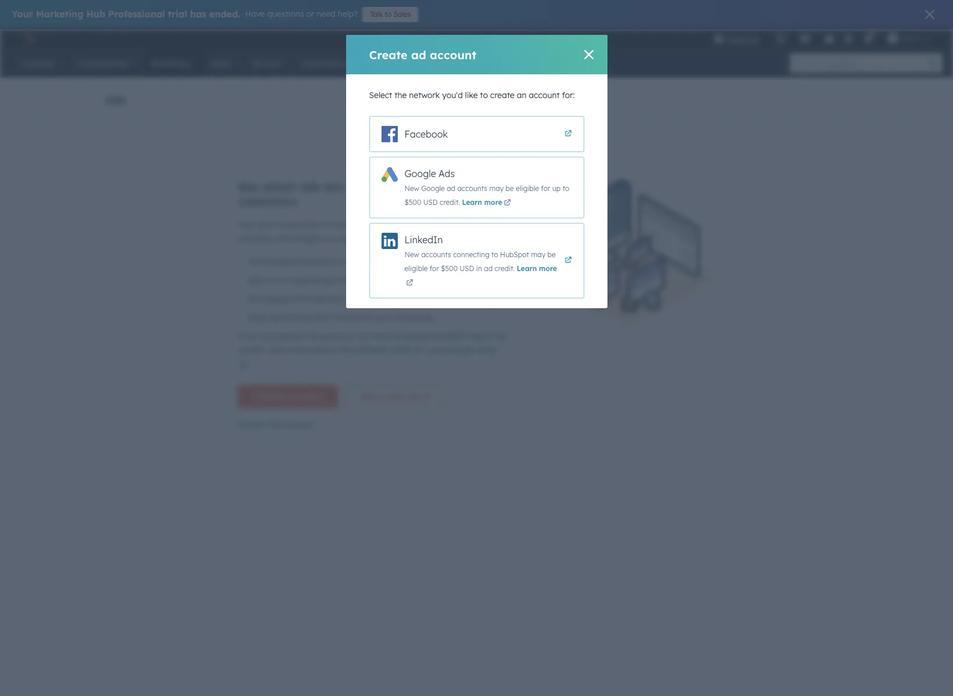 Task type: describe. For each thing, give the bounding box(es) containing it.
an inside create ad account dialog
[[517, 90, 527, 100]]

search button
[[923, 53, 943, 73]]

may inside new accounts connecting to hubspot may be eligible for $500 usd in ad credit.
[[531, 250, 546, 259]]

ad inside once you connect an account, you may be eligible for $500 usd in ad credits. learn more about the
[[496, 331, 506, 342]]

to inside button
[[385, 10, 392, 19]]

new google ad accounts may be eligible for up to $500 usd credit.
[[405, 184, 569, 207]]

is
[[282, 275, 288, 286]]

in-
[[269, 220, 279, 230]]

greg robinson image
[[887, 33, 898, 44]]

credit. inside new accounts connecting to hubspot may be eligible for $500 usd in ad credit.
[[495, 264, 515, 273]]

menu containing music
[[706, 29, 939, 48]]

0 vertical spatial account
[[430, 47, 476, 62]]

questions
[[267, 9, 304, 19]]

$500 inside new accounts connecting to hubspot may be eligible for $500 usd in ad credit.
[[441, 264, 458, 273]]

2 vertical spatial account
[[280, 419, 313, 430]]

interacting
[[290, 275, 332, 286]]

google inside the 'your all-in-one place to manage all your facebook, instagram, linkedin, and google ad campaigns.'
[[292, 233, 320, 244]]

see for see a quick demo
[[360, 391, 374, 402]]

account,
[[321, 331, 354, 342]]

in inside once you connect an account, you may be eligible for $500 usd in ad credits. learn more about the
[[487, 331, 494, 342]]

campaigns.
[[335, 233, 379, 244]]

visitors
[[393, 179, 435, 194]]

for:
[[562, 90, 575, 100]]

in inside new accounts connecting to hubspot may be eligible for $500 usd in ad credit.
[[476, 264, 482, 273]]

music button
[[880, 29, 938, 48]]

all
[[363, 220, 371, 230]]

turning
[[347, 179, 389, 194]]

may inside new google ad accounts may be eligible for up to $500 usd credit.
[[489, 184, 504, 193]]

learn more link for google ads
[[462, 198, 513, 207]]

more for linkedin
[[539, 264, 557, 273]]

ad inside new google ad accounts may be eligible for up to $500 usd credit.
[[447, 184, 455, 193]]

talk
[[370, 10, 383, 19]]

create ad account dialog
[[346, 35, 607, 308]]

new accounts connecting to hubspot may be eligible for $500 usd in ad credit.
[[405, 250, 556, 273]]

1 vertical spatial the
[[333, 312, 345, 323]]

ad.
[[373, 275, 385, 286]]

linkedin,
[[238, 233, 273, 244]]

rest
[[347, 312, 362, 323]]

eligible inside new google ad accounts may be eligible for up to $500 usd credit.
[[516, 184, 539, 193]]

all-
[[257, 220, 269, 230]]

google offer
[[445, 345, 498, 355]]

linkedin for linkedin
[[405, 234, 443, 246]]

each
[[353, 275, 371, 286]]

see a quick demo
[[360, 391, 431, 402]]

more for google ads
[[484, 198, 502, 207]]

notifications image
[[863, 34, 873, 45]]

revenue.
[[378, 257, 410, 267]]

new for linkedin
[[405, 250, 419, 259]]

re-engage with existing contacts.
[[248, 294, 378, 304]]

to right directly
[[329, 257, 337, 267]]

marketing
[[36, 8, 83, 20]]

hubspot image
[[21, 31, 35, 45]]

ads
[[299, 179, 320, 194]]

to inside new accounts connecting to hubspot may be eligible for $500 usd in ad credit.
[[491, 250, 498, 259]]

hubspot link
[[14, 31, 44, 45]]

like
[[465, 90, 478, 100]]

your marketing hub professional trial has ended. have questions or need help?
[[12, 8, 358, 20]]

linkedin for linkedin offer
[[353, 345, 390, 355]]

existing
[[310, 294, 340, 304]]

ad down connect
[[267, 419, 278, 430]]

1 you from the left
[[260, 331, 274, 342]]

re-
[[248, 294, 261, 304]]

and inside the 'your all-in-one place to manage all your facebook, instagram, linkedin, and google ad campaigns.'
[[275, 233, 290, 244]]

the inside once you connect an account, you may be eligible for $500 usd in ad credits. learn more about the
[[339, 345, 351, 355]]

accounts for connect accounts
[[287, 391, 324, 402]]

to inside new google ad accounts may be eligible for up to $500 usd credit.
[[563, 184, 569, 193]]

ad right the tie
[[261, 257, 271, 267]]

or
[[306, 9, 314, 19]]

has
[[190, 8, 206, 20]]

credits.
[[238, 345, 265, 355]]

which
[[262, 179, 296, 194]]

tie ad spend directly to company revenue.
[[248, 257, 410, 267]]

tie
[[248, 257, 259, 267]]

connect
[[276, 331, 307, 342]]

ended.
[[209, 8, 240, 20]]

see a quick demo button
[[345, 385, 446, 408]]

ad inside the 'your all-in-one place to manage all your facebook, instagram, linkedin, and google ad campaigns.'
[[322, 233, 332, 244]]

Search HubSpot search field
[[790, 53, 932, 73]]

see which ads are turning visitors into customers
[[238, 179, 461, 209]]

notifications button
[[858, 29, 878, 48]]

$500 for credit.
[[405, 198, 421, 207]]

manage
[[329, 220, 361, 230]]

offer for google offer
[[477, 345, 498, 355]]

engage
[[261, 294, 290, 304]]

marketplaces image
[[800, 34, 810, 45]]

talk to sales
[[370, 10, 411, 19]]

linkedin offer link
[[353, 344, 426, 358]]

marketing.
[[393, 312, 434, 323]]

facebook
[[405, 128, 448, 140]]

1 horizontal spatial and
[[426, 345, 445, 355]]

align advertising with the rest of your marketing.
[[248, 312, 434, 323]]

google ads
[[405, 168, 455, 179]]

customers
[[238, 194, 297, 209]]

who
[[264, 275, 280, 286]]

advertising
[[269, 312, 312, 323]]

instagram,
[[435, 220, 478, 230]]

0 vertical spatial ads
[[105, 92, 126, 107]]

offer for linkedin offer
[[392, 345, 413, 355]]

an inside once you connect an account, you may be eligible for $500 usd in ad credits. learn more about the
[[309, 331, 319, 342]]

for inside new google ad accounts may be eligible for up to $500 usd credit.
[[541, 184, 550, 193]]

learn more for linkedin
[[517, 264, 557, 273]]

help button
[[819, 29, 839, 48]]

linkedin offer
[[353, 345, 413, 355]]

hub
[[86, 8, 105, 20]]

contacts.
[[342, 294, 378, 304]]

for inside new accounts connecting to hubspot may be eligible for $500 usd in ad credit.
[[430, 264, 439, 273]]

upgrade image
[[714, 34, 724, 45]]

place
[[295, 220, 316, 230]]

learn for google ads
[[462, 198, 482, 207]]

facebook,
[[393, 220, 433, 230]]

new for google ads
[[405, 184, 419, 193]]

network
[[409, 90, 440, 100]]

a
[[377, 391, 382, 402]]

quick
[[384, 391, 406, 402]]

upgrade
[[726, 35, 759, 44]]

trial
[[168, 8, 187, 20]]

help?
[[338, 9, 358, 19]]



Task type: locate. For each thing, give the bounding box(es) containing it.
linkedin inside create ad account dialog
[[405, 234, 443, 246]]

$500 for in
[[446, 331, 465, 342]]

0 horizontal spatial be
[[391, 331, 401, 342]]

2 horizontal spatial accounts
[[457, 184, 487, 193]]

2 vertical spatial may
[[372, 331, 389, 342]]

about
[[314, 345, 336, 355]]

see for see who is interacting with each ad.
[[248, 275, 262, 286]]

to right "place"
[[318, 220, 326, 230]]

1 vertical spatial accounts
[[421, 250, 451, 259]]

create
[[490, 90, 515, 100]]

1 horizontal spatial be
[[506, 184, 514, 193]]

credit. down hubspot
[[495, 264, 515, 273]]

close image
[[925, 10, 935, 19]]

talk to sales button
[[363, 7, 418, 22]]

the left rest
[[333, 312, 345, 323]]

more inside once you connect an account, you may be eligible for $500 usd in ad credits. learn more about the
[[292, 345, 311, 355]]

create down talk to sales button
[[369, 47, 408, 62]]

1 horizontal spatial accounts
[[421, 250, 451, 259]]

have
[[245, 9, 265, 19]]

your up hubspot image at the left
[[12, 8, 33, 20]]

usd inside new google ad accounts may be eligible for up to $500 usd credit.
[[423, 198, 438, 207]]

1 horizontal spatial linkedin
[[405, 234, 443, 246]]

link opens in a new window image inside the linkedin offer link
[[416, 347, 424, 355]]

select the network you'd like to create an account for:
[[369, 90, 575, 100]]

into
[[439, 179, 461, 194]]

learn more link up "instagram,"
[[462, 198, 513, 207]]

0 horizontal spatial create
[[238, 419, 265, 430]]

usd inside new accounts connecting to hubspot may be eligible for $500 usd in ad credit.
[[460, 264, 474, 273]]

0 vertical spatial may
[[489, 184, 504, 193]]

create ad account up network
[[369, 47, 476, 62]]

learn inside once you connect an account, you may be eligible for $500 usd in ad credits. learn more about the
[[268, 345, 289, 355]]

your for all-
[[238, 220, 255, 230]]

0 horizontal spatial accounts
[[287, 391, 324, 402]]

0 vertical spatial see
[[238, 179, 258, 194]]

2 horizontal spatial account
[[529, 90, 560, 100]]

ad down the google ads
[[447, 184, 455, 193]]

2 new from the top
[[405, 250, 419, 259]]

accounts inside new google ad accounts may be eligible for up to $500 usd credit.
[[457, 184, 487, 193]]

may up linkedin offer
[[372, 331, 389, 342]]

account left for:
[[529, 90, 560, 100]]

to right up
[[563, 184, 569, 193]]

the right 'select'
[[395, 90, 407, 100]]

learn
[[462, 198, 482, 207], [517, 264, 537, 273], [268, 345, 289, 355]]

0 vertical spatial with
[[334, 275, 350, 286]]

usd for credit.
[[423, 198, 438, 207]]

0 horizontal spatial more
[[292, 345, 311, 355]]

directly
[[299, 257, 327, 267]]

0 vertical spatial new
[[405, 184, 419, 193]]

ad down manage on the top left
[[322, 233, 332, 244]]

1 horizontal spatial you
[[356, 331, 370, 342]]

1 vertical spatial learn
[[517, 264, 537, 273]]

learn up "instagram,"
[[462, 198, 482, 207]]

and down "marketing."
[[426, 345, 445, 355]]

accounts inside new accounts connecting to hubspot may be eligible for $500 usd in ad credit.
[[421, 250, 451, 259]]

for
[[541, 184, 550, 193], [430, 264, 439, 273], [433, 331, 443, 342]]

0 vertical spatial learn
[[462, 198, 482, 207]]

$500
[[405, 198, 421, 207], [441, 264, 458, 273], [446, 331, 465, 342]]

your inside the 'your all-in-one place to manage all your facebook, instagram, linkedin, and google ad campaigns.'
[[374, 220, 391, 230]]

see left a at the left
[[360, 391, 374, 402]]

1 vertical spatial usd
[[460, 264, 474, 273]]

learn more down hubspot
[[517, 264, 557, 273]]

2 vertical spatial learn
[[268, 345, 289, 355]]

accounts up "instagram,"
[[457, 184, 487, 193]]

account up you'd
[[430, 47, 476, 62]]

accounts for new accounts connecting to hubspot may be eligible for $500 usd in ad credit.
[[421, 250, 451, 259]]

create
[[369, 47, 408, 62], [238, 419, 265, 430]]

one
[[279, 220, 293, 230]]

eligible down "marketing."
[[403, 331, 430, 342]]

new down facebook,
[[405, 250, 419, 259]]

1 vertical spatial $500
[[441, 264, 458, 273]]

and
[[275, 233, 290, 244], [426, 345, 445, 355]]

credit. down into
[[440, 198, 460, 207]]

see for see which ads are turning visitors into customers
[[238, 179, 258, 194]]

link opens in a new window image inside google offer link
[[240, 360, 248, 373]]

1 vertical spatial account
[[529, 90, 560, 100]]

be right hubspot
[[547, 250, 556, 259]]

close image
[[584, 50, 593, 59]]

usd up google offer
[[467, 331, 484, 342]]

may
[[489, 184, 504, 193], [531, 250, 546, 259], [372, 331, 389, 342]]

1 horizontal spatial credit.
[[495, 264, 515, 273]]

your up linkedin,
[[238, 220, 255, 230]]

1 vertical spatial with
[[292, 294, 308, 304]]

usd for in
[[467, 331, 484, 342]]

1 horizontal spatial more
[[484, 198, 502, 207]]

and down one
[[275, 233, 290, 244]]

connect
[[252, 391, 285, 402]]

1 horizontal spatial offer
[[477, 345, 498, 355]]

$500 inside once you connect an account, you may be eligible for $500 usd in ad credits. learn more about the
[[446, 331, 465, 342]]

align
[[248, 312, 267, 323]]

create ad account inside create ad account dialog
[[369, 47, 476, 62]]

you'd
[[442, 90, 463, 100]]

offer inside the linkedin offer link
[[392, 345, 413, 355]]

0 horizontal spatial learn more
[[462, 198, 502, 207]]

2 vertical spatial the
[[339, 345, 351, 355]]

see who is interacting with each ad.
[[248, 275, 385, 286]]

1 horizontal spatial your
[[238, 220, 255, 230]]

with for existing
[[292, 294, 308, 304]]

in down connecting
[[476, 264, 482, 273]]

see inside see which ads are turning visitors into customers
[[238, 179, 258, 194]]

see inside button
[[360, 391, 374, 402]]

learn down hubspot
[[517, 264, 537, 273]]

0 vertical spatial be
[[506, 184, 514, 193]]

the
[[395, 90, 407, 100], [333, 312, 345, 323], [339, 345, 351, 355]]

$500 down connecting
[[441, 264, 458, 273]]

create inside dialog
[[369, 47, 408, 62]]

1 horizontal spatial an
[[517, 90, 527, 100]]

learn more link for linkedin
[[405, 264, 557, 287]]

1 new from the top
[[405, 184, 419, 193]]

2 vertical spatial with
[[314, 312, 331, 323]]

2 you from the left
[[356, 331, 370, 342]]

eligible inside new accounts connecting to hubspot may be eligible for $500 usd in ad credit.
[[405, 264, 428, 273]]

0 horizontal spatial an
[[309, 331, 319, 342]]

2 vertical spatial see
[[360, 391, 374, 402]]

company
[[339, 257, 375, 267]]

see left who
[[248, 275, 262, 286]]

1 offer from the left
[[392, 345, 413, 355]]

ad up google offer
[[496, 331, 506, 342]]

eligible down facebook,
[[405, 264, 428, 273]]

create down connect
[[238, 419, 265, 430]]

1 vertical spatial credit.
[[495, 264, 515, 273]]

to left hubspot
[[491, 250, 498, 259]]

once
[[238, 331, 257, 342]]

1 horizontal spatial in
[[487, 331, 494, 342]]

2 offer from the left
[[477, 345, 498, 355]]

1 horizontal spatial create ad account
[[369, 47, 476, 62]]

usd inside once you connect an account, you may be eligible for $500 usd in ad credits. learn more about the
[[467, 331, 484, 342]]

0 horizontal spatial create ad account
[[238, 419, 313, 430]]

learn more up "instagram,"
[[462, 198, 502, 207]]

calling icon button
[[771, 31, 790, 46]]

settings link
[[842, 32, 856, 44]]

learn for linkedin
[[517, 264, 537, 273]]

an right create
[[517, 90, 527, 100]]

may inside once you connect an account, you may be eligible for $500 usd in ad credits. learn more about the
[[372, 331, 389, 342]]

to right talk
[[385, 10, 392, 19]]

2 horizontal spatial be
[[547, 250, 556, 259]]

0 vertical spatial an
[[517, 90, 527, 100]]

linkedin down "of"
[[353, 345, 390, 355]]

1 vertical spatial learn more
[[517, 264, 557, 273]]

be
[[506, 184, 514, 193], [547, 250, 556, 259], [391, 331, 401, 342]]

your
[[12, 8, 33, 20], [238, 220, 255, 230]]

demo
[[408, 391, 431, 402]]

0 horizontal spatial with
[[292, 294, 308, 304]]

be inside once you connect an account, you may be eligible for $500 usd in ad credits. learn more about the
[[391, 331, 401, 342]]

account down connect accounts link
[[280, 419, 313, 430]]

1 vertical spatial ads
[[439, 168, 455, 179]]

2 vertical spatial for
[[433, 331, 443, 342]]

ad inside new accounts connecting to hubspot may be eligible for $500 usd in ad credit.
[[484, 264, 493, 273]]

ad down connecting
[[484, 264, 493, 273]]

connect accounts
[[252, 391, 324, 402]]

$500 inside new google ad accounts may be eligible for up to $500 usd credit.
[[405, 198, 421, 207]]

learn more
[[462, 198, 502, 207], [517, 264, 557, 273]]

0 vertical spatial create ad account
[[369, 47, 476, 62]]

1 vertical spatial new
[[405, 250, 419, 259]]

be inside new google ad accounts may be eligible for up to $500 usd credit.
[[506, 184, 514, 193]]

may right into
[[489, 184, 504, 193]]

2 vertical spatial $500
[[446, 331, 465, 342]]

to right like
[[480, 90, 488, 100]]

0 horizontal spatial may
[[372, 331, 389, 342]]

search image
[[929, 59, 937, 67]]

1 horizontal spatial may
[[489, 184, 504, 193]]

0 horizontal spatial credit.
[[440, 198, 460, 207]]

1 horizontal spatial learn
[[462, 198, 482, 207]]

the down account,
[[339, 345, 351, 355]]

for down "marketing."
[[433, 331, 443, 342]]

select
[[369, 90, 392, 100]]

0 vertical spatial credit.
[[440, 198, 460, 207]]

1 horizontal spatial ads
[[439, 168, 455, 179]]

None checkbox
[[369, 157, 584, 218], [369, 223, 584, 299], [369, 157, 584, 218], [369, 223, 584, 299]]

hubspot
[[500, 250, 529, 259]]

0 horizontal spatial in
[[476, 264, 482, 273]]

2 vertical spatial usd
[[467, 331, 484, 342]]

usd down connecting
[[460, 264, 474, 273]]

professional
[[108, 8, 165, 20]]

create ad account button
[[238, 419, 313, 430]]

learn more link down connecting
[[405, 264, 557, 287]]

0 horizontal spatial offer
[[392, 345, 413, 355]]

$500 down visitors
[[405, 198, 421, 207]]

your
[[374, 220, 391, 230], [374, 312, 391, 323]]

eligible inside once you connect an account, you may be eligible for $500 usd in ad credits. learn more about the
[[403, 331, 430, 342]]

1 vertical spatial more
[[539, 264, 557, 273]]

accounts
[[457, 184, 487, 193], [421, 250, 451, 259], [287, 391, 324, 402]]

be left up
[[506, 184, 514, 193]]

calling icon image
[[775, 34, 786, 44]]

0 vertical spatial and
[[275, 233, 290, 244]]

2 horizontal spatial with
[[334, 275, 350, 286]]

google inside new google ad accounts may be eligible for up to $500 usd credit.
[[421, 184, 445, 193]]

ads inside create ad account dialog
[[439, 168, 455, 179]]

link opens in a new window image
[[504, 200, 511, 207], [504, 200, 511, 207], [406, 280, 413, 287], [406, 280, 413, 287], [416, 344, 424, 358], [416, 347, 424, 355], [240, 360, 248, 373]]

0 horizontal spatial and
[[275, 233, 290, 244]]

need
[[317, 9, 335, 19]]

ad up network
[[411, 47, 426, 62]]

for right revenue.
[[430, 264, 439, 273]]

1 vertical spatial your
[[374, 312, 391, 323]]

1 horizontal spatial with
[[314, 312, 331, 323]]

2 vertical spatial more
[[292, 345, 311, 355]]

see left which
[[238, 179, 258, 194]]

with down existing
[[314, 312, 331, 323]]

offer
[[392, 345, 413, 355], [477, 345, 498, 355]]

in
[[476, 264, 482, 273], [487, 331, 494, 342]]

learn down connect
[[268, 345, 289, 355]]

sales
[[394, 10, 411, 19]]

1 vertical spatial and
[[426, 345, 445, 355]]

learn more for google ads
[[462, 198, 502, 207]]

settings image
[[844, 34, 854, 44]]

ad
[[411, 47, 426, 62], [447, 184, 455, 193], [322, 233, 332, 244], [261, 257, 271, 267], [484, 264, 493, 273], [496, 331, 506, 342], [267, 419, 278, 430]]

connect accounts link
[[238, 385, 338, 408]]

your inside the 'your all-in-one place to manage all your facebook, instagram, linkedin, and google ad campaigns.'
[[238, 220, 255, 230]]

0 horizontal spatial account
[[280, 419, 313, 430]]

1 vertical spatial see
[[248, 275, 262, 286]]

an
[[517, 90, 527, 100], [309, 331, 319, 342]]

once you connect an account, you may be eligible for $500 usd in ad credits. learn more about the
[[238, 331, 506, 355]]

accounts left connecting
[[421, 250, 451, 259]]

$500 up google offer
[[446, 331, 465, 342]]

2 horizontal spatial may
[[531, 250, 546, 259]]

are
[[324, 179, 343, 194]]

you right once
[[260, 331, 274, 342]]

2 horizontal spatial learn
[[517, 264, 537, 273]]

0 vertical spatial eligible
[[516, 184, 539, 193]]

be up the linkedin offer link
[[391, 331, 401, 342]]

with left 'each'
[[334, 275, 350, 286]]

usd
[[423, 198, 438, 207], [460, 264, 474, 273], [467, 331, 484, 342]]

your right "of"
[[374, 312, 391, 323]]

for left up
[[541, 184, 550, 193]]

an up about
[[309, 331, 319, 342]]

to inside the 'your all-in-one place to manage all your facebook, instagram, linkedin, and google ad campaigns.'
[[318, 220, 326, 230]]

0 vertical spatial create
[[369, 47, 408, 62]]

may right hubspot
[[531, 250, 546, 259]]

of
[[364, 312, 372, 323]]

up
[[552, 184, 561, 193]]

with
[[334, 275, 350, 286], [292, 294, 308, 304], [314, 312, 331, 323]]

music
[[900, 34, 921, 43]]

your all-in-one place to manage all your facebook, instagram, linkedin, and google ad campaigns.
[[238, 220, 478, 244]]

with up advertising
[[292, 294, 308, 304]]

more
[[484, 198, 502, 207], [539, 264, 557, 273], [292, 345, 311, 355]]

0 vertical spatial accounts
[[457, 184, 487, 193]]

1 vertical spatial your
[[238, 220, 255, 230]]

0 vertical spatial for
[[541, 184, 550, 193]]

linkedin
[[405, 234, 443, 246], [353, 345, 390, 355]]

0 horizontal spatial linkedin
[[353, 345, 390, 355]]

1 vertical spatial in
[[487, 331, 494, 342]]

linkedin down facebook,
[[405, 234, 443, 246]]

the inside create ad account dialog
[[395, 90, 407, 100]]

with for the
[[314, 312, 331, 323]]

for inside once you connect an account, you may be eligible for $500 usd in ad credits. learn more about the
[[433, 331, 443, 342]]

0 horizontal spatial your
[[12, 8, 33, 20]]

2 vertical spatial eligible
[[403, 331, 430, 342]]

2 vertical spatial be
[[391, 331, 401, 342]]

your right all
[[374, 220, 391, 230]]

new
[[405, 184, 419, 193], [405, 250, 419, 259]]

marketplaces button
[[793, 29, 817, 48]]

create ad account down connect
[[238, 419, 313, 430]]

1 horizontal spatial create
[[369, 47, 408, 62]]

ads
[[105, 92, 126, 107], [439, 168, 455, 179]]

1 vertical spatial may
[[531, 250, 546, 259]]

0 vertical spatial in
[[476, 264, 482, 273]]

1 vertical spatial be
[[547, 250, 556, 259]]

credit. inside new google ad accounts may be eligible for up to $500 usd credit.
[[440, 198, 460, 207]]

1 vertical spatial an
[[309, 331, 319, 342]]

usd down visitors
[[423, 198, 438, 207]]

new inside new google ad accounts may be eligible for up to $500 usd credit.
[[405, 184, 419, 193]]

0 horizontal spatial learn
[[268, 345, 289, 355]]

Facebook checkbox
[[369, 116, 584, 152]]

new inside new accounts connecting to hubspot may be eligible for $500 usd in ad credit.
[[405, 250, 419, 259]]

0 horizontal spatial ads
[[105, 92, 126, 107]]

eligible
[[516, 184, 539, 193], [405, 264, 428, 273], [403, 331, 430, 342]]

spend
[[273, 257, 297, 267]]

you down "of"
[[356, 331, 370, 342]]

0 vertical spatial your
[[374, 220, 391, 230]]

help image
[[824, 34, 835, 45]]

accounts right connect
[[287, 391, 324, 402]]

1 vertical spatial create
[[238, 419, 265, 430]]

new down the google ads
[[405, 184, 419, 193]]

1 vertical spatial eligible
[[405, 264, 428, 273]]

be inside new accounts connecting to hubspot may be eligible for $500 usd in ad credit.
[[547, 250, 556, 259]]

1 vertical spatial learn more link
[[405, 264, 557, 287]]

google offer link
[[238, 345, 498, 373]]

menu
[[706, 29, 939, 48]]

eligible left up
[[516, 184, 539, 193]]

in up google offer
[[487, 331, 494, 342]]

link opens in a new window image
[[240, 362, 248, 371]]

1 vertical spatial linkedin
[[353, 345, 390, 355]]

offer inside google offer link
[[477, 345, 498, 355]]

connecting
[[453, 250, 489, 259]]

1 vertical spatial for
[[430, 264, 439, 273]]

menu item
[[767, 29, 769, 48]]

0 vertical spatial usd
[[423, 198, 438, 207]]

0 vertical spatial your
[[12, 8, 33, 20]]

your for marketing
[[12, 8, 33, 20]]

0 horizontal spatial you
[[260, 331, 274, 342]]

learn more link
[[462, 198, 513, 207], [405, 264, 557, 287]]

1 vertical spatial create ad account
[[238, 419, 313, 430]]

1 horizontal spatial account
[[430, 47, 476, 62]]



Task type: vqa. For each thing, say whether or not it's contained in the screenshot.
Your Marketing Hub Professional trial has ended. Have questions or need help? on the left
yes



